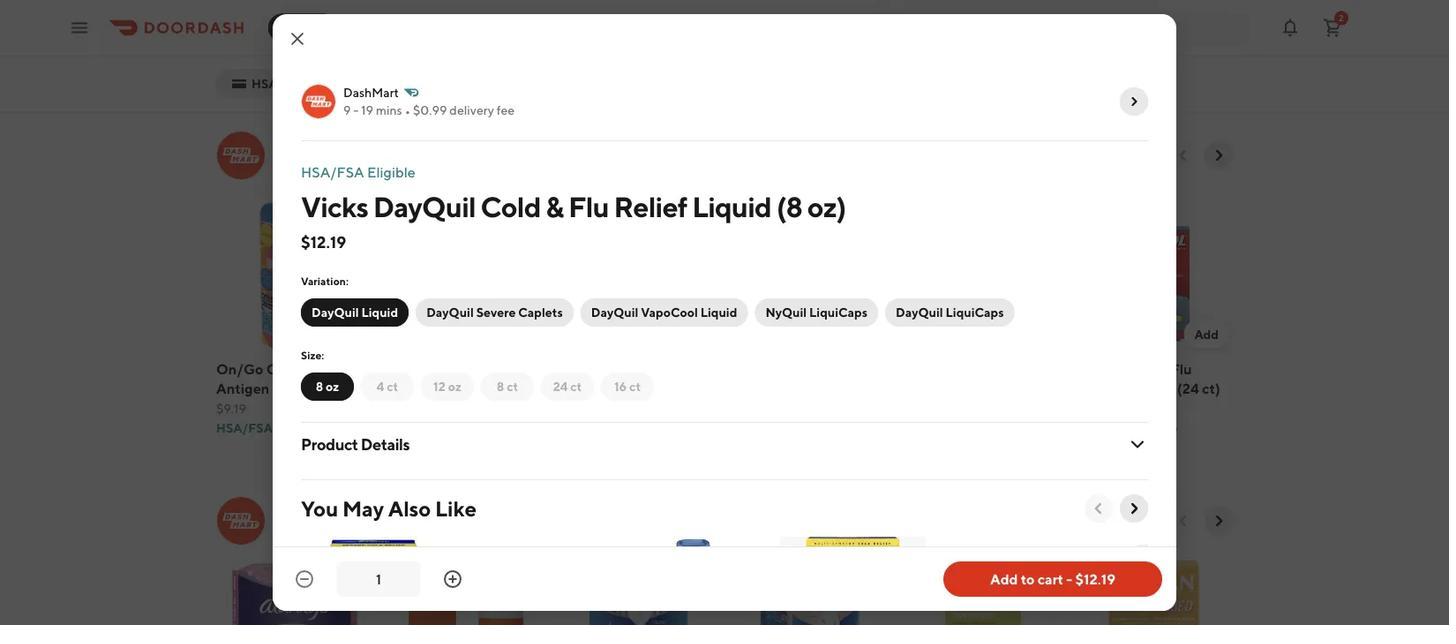 Task type: describe. For each thing, give the bounding box(es) containing it.
12 oz button
[[421, 373, 474, 401]]

add for on/go one covid-19 antigen home test
[[336, 327, 360, 341]]

like
[[435, 496, 477, 521]]

12 oz
[[434, 379, 462, 394]]

dayquil inside vicks dayquil cold & flu relief liquid (8 oz) $12.19 hsa/fsa eligible
[[427, 360, 481, 377]]

theraflu nighttime severe honey lemon multi-symptom cold relief packets (6 ct)
[[560, 360, 700, 435]]

vicks dayquil cold & flu relief liquid (8 oz) dialog
[[273, 14, 1246, 625]]

delivery button
[[268, 14, 337, 42]]

dayquil for dayquil liquicaps
[[896, 305, 944, 320]]

decrease quantity by 1 image
[[294, 569, 315, 590]]

add for tylenol cold + flu severe caplets (24 ct)
[[1195, 327, 1219, 341]]

• for stock
[[407, 161, 413, 178]]

home
[[272, 380, 312, 397]]

puffs ultra soft 2-ply facial tissues (48 ct)
[[1076, 0, 1215, 31]]

eligible inside vicks dayquil cold & flu relief liquid (8 oz) $12.19 hsa/fsa eligible
[[447, 420, 491, 435]]

open menu image
[[69, 17, 90, 38]]

& for vicks dayquil cold & flu relief liquid (8 oz) $12.19 hsa/fsa eligible
[[518, 360, 527, 377]]

lemon inside theraflu multi- symptom green tea and honey lemon flavors severe cold medicine powder packets (6 ct)
[[806, 399, 851, 416]]

nyquil liquicaps
[[766, 305, 868, 320]]

16
[[614, 379, 627, 394]]

4 ct
[[377, 379, 398, 394]]

severe inside theraflu multi- symptom green tea and honey lemon flavors severe cold medicine powder packets (6 ct)
[[783, 419, 828, 435]]

over 4.5 button
[[326, 70, 436, 98]]

hsa/fsa inside vicks dayquil cold & flu relief liquid (8 oz) $12.19 hsa/fsa eligible
[[388, 420, 445, 435]]

vapocool
[[641, 305, 698, 320]]

on/go one covid-19 antigen home test $9.19 hsa/fsa eligible
[[216, 360, 366, 435]]

add inside button
[[991, 571, 1018, 588]]

green
[[798, 380, 839, 397]]

dayquil liquid
[[312, 305, 398, 320]]

vicks for vicks dayquil cold & flu relief liquid (8 oz) $12.19 hsa/fsa eligible
[[388, 360, 424, 377]]

details
[[361, 434, 410, 453]]

dayquil liquicaps
[[896, 305, 1004, 320]]

in stock essentials
[[280, 133, 461, 158]]

liquid inside button
[[362, 305, 398, 320]]

product details
[[301, 434, 410, 453]]

from dashmart for in
[[280, 161, 380, 178]]

dashmart image
[[301, 84, 336, 119]]

ct for 4 ct
[[387, 379, 398, 394]]

flu inside tylenol cold + flu severe caplets (24 ct)
[[1171, 360, 1193, 377]]

nighttime
[[618, 360, 686, 377]]

severe inside "theraflu nighttime severe honey lemon multi-symptom cold relief packets (6 ct)"
[[560, 380, 605, 397]]

see
[[1105, 513, 1127, 528]]

honey inside theraflu multi- symptom green tea and honey lemon flavors severe cold medicine powder packets (6 ct)
[[760, 399, 803, 416]]

dayquil liquid button
[[301, 298, 409, 327]]

add to cart - $12.19
[[991, 571, 1116, 588]]

min for in stock essentials
[[433, 161, 456, 178]]

puffs
[[1076, 0, 1110, 12]]

dayquil for dayquil severe caplets
[[427, 305, 474, 320]]

delivery
[[279, 20, 327, 35]]

lemon inside "theraflu nighttime severe honey lemon multi-symptom cold relief packets (6 ct)"
[[654, 380, 700, 397]]

dayquil vapocool liquid
[[591, 305, 738, 320]]

relief inside dialog
[[614, 190, 687, 223]]

1 text field
[[347, 569, 411, 589]]

vicks dayquil cold & flu relief liquid (8 oz)
[[301, 190, 846, 223]]

oz for 12 oz
[[448, 379, 462, 394]]

add to cart - $12.19 button
[[944, 562, 1163, 597]]

0 vertical spatial hsa/fsa eligible
[[388, 74, 491, 89]]

product
[[301, 434, 358, 453]]

- inside 9 - 19 mins · $0.99 delivery fee
[[353, 103, 359, 117]]

24 ct
[[553, 379, 582, 394]]

min for intimate wellness
[[433, 527, 456, 543]]

ct for 24 ct
[[571, 379, 582, 394]]

(6 inside theraflu multi- symptom green tea and honey lemon flavors severe cold medicine powder packets (6 ct)
[[787, 457, 801, 474]]

16 ct
[[614, 379, 641, 394]]

ct) inside tylenol cold + flu severe caplets (24 ct)
[[1202, 380, 1221, 397]]

ct) inside "theraflu nighttime severe honey lemon multi-symptom cold relief packets (6 ct)"
[[674, 419, 692, 435]]

$12.19 inside button
[[1076, 571, 1116, 588]]

hsa/fsa inside on/go one covid-19 antigen home test $9.19 hsa/fsa eligible
[[216, 420, 273, 435]]

19 inside on/go one covid-19 antigen home test $9.19 hsa/fsa eligible
[[351, 360, 366, 377]]

all
[[1129, 513, 1145, 528]]

oz for 8 oz
[[326, 379, 339, 394]]

severe inside tylenol cold + flu severe caplets (24 ct)
[[1076, 380, 1121, 397]]

cold inside "theraflu nighttime severe honey lemon multi-symptom cold relief packets (6 ct)"
[[667, 399, 698, 416]]

over 4.5
[[336, 76, 386, 91]]

increase quantity by 1 image
[[442, 569, 464, 590]]

4
[[377, 379, 384, 394]]

essentials
[[363, 133, 461, 158]]

cold inside theraflu multi- symptom green tea and honey lemon flavors severe cold medicine powder packets (6 ct)
[[831, 419, 862, 435]]

allergy
[[327, 0, 374, 12]]

tylenol cold + flu severe caplets (24 ct)
[[1076, 360, 1221, 397]]

(6 inside "theraflu nighttime severe honey lemon multi-symptom cold relief packets (6 ct)"
[[657, 419, 671, 435]]

packets inside theraflu multi- symptom green tea and honey lemon flavors severe cold medicine powder packets (6 ct)
[[732, 457, 784, 474]]

dayquil for dayquil vapocool liquid
[[591, 305, 639, 320]]

nyquil
[[766, 305, 807, 320]]

variation:
[[301, 275, 349, 287]]

8 for 8 oz
[[316, 379, 323, 394]]

soft
[[1150, 0, 1177, 12]]

packets inside "theraflu nighttime severe honey lemon multi-symptom cold relief packets (6 ct)"
[[602, 419, 654, 435]]

see all
[[1105, 513, 1145, 528]]

multi- inside theraflu multi- symptom green tea and honey lemon flavors severe cold medicine powder packets (6 ct)
[[790, 360, 831, 377]]

dashmart for stock
[[317, 161, 380, 178]]

stock
[[303, 133, 359, 158]]

2 button
[[1316, 10, 1351, 45]]

1 items, open order cart image
[[1323, 17, 1344, 38]]

delivery
[[450, 103, 494, 117]]

(48
[[1168, 14, 1191, 31]]

cart
[[1038, 571, 1064, 588]]

theraflu multi-symptom green tea and honey lemon flavors severe cold medicine powder packets (6 ct) image
[[732, 194, 890, 352]]

size:
[[301, 349, 324, 361]]

previous button of carousel image for next button of carousel icon to the right
[[1175, 512, 1193, 530]]

9 - 19 mins · $0.99 delivery fee
[[343, 99, 515, 122]]

nyquil liquicaps button
[[755, 298, 879, 327]]

on/go one covid-19 antigen home test image
[[216, 194, 374, 352]]

spray
[[258, 14, 296, 31]]

theraflu for severe
[[560, 360, 615, 377]]

close image
[[287, 28, 308, 49]]

8 ct button
[[481, 373, 534, 401]]

4.5
[[368, 76, 386, 91]]

tylenol
[[1076, 360, 1123, 377]]

medicine
[[732, 438, 794, 455]]

15 for intimate wellness
[[415, 527, 430, 543]]

24 inside button
[[553, 379, 568, 394]]

+
[[1161, 360, 1168, 377]]

to
[[1021, 571, 1035, 588]]

and
[[732, 399, 757, 416]]

wellness
[[367, 498, 456, 524]]

oz) for vicks dayquil cold & flu relief liquid (8 oz) $12.19 hsa/fsa eligible
[[516, 380, 537, 397]]

8 oz button
[[301, 373, 354, 401]]

from for intimate
[[280, 527, 314, 543]]

in
[[280, 133, 299, 158]]

halls relief honey lemon cough drops (30 ct) image
[[904, 194, 1062, 352]]

tissues
[[1117, 14, 1165, 31]]

$21.99
[[216, 35, 253, 50]]

you
[[301, 496, 338, 521]]

• 15 min for in stock essentials
[[407, 161, 456, 178]]

liquicaps for nyquil liquicaps
[[810, 305, 868, 320]]

cold inside dialog
[[481, 190, 541, 223]]

symptom inside theraflu multi- symptom green tea and honey lemon flavors severe cold medicine powder packets (6 ct)
[[732, 380, 795, 397]]

hsa/fsa eligible inside 'vicks dayquil cold & flu relief liquid (8 oz)' dialog
[[301, 164, 416, 181]]



Task type: locate. For each thing, give the bounding box(es) containing it.
oz
[[326, 379, 339, 394], [448, 379, 462, 394]]

symptom
[[732, 380, 795, 397], [601, 399, 664, 416]]

flu for vicks dayquil cold & flu relief liquid (8 oz) $12.19 hsa/fsa eligible
[[388, 380, 410, 397]]

8 oz
[[316, 379, 339, 394]]

ct inside button
[[387, 379, 398, 394]]

min
[[433, 161, 456, 178], [433, 527, 456, 543]]

flu inside vicks dayquil cold & flu relief liquid (8 oz) $12.19 hsa/fsa eligible
[[388, 380, 410, 397]]

• 15 min down wellness
[[407, 527, 456, 543]]

from
[[280, 161, 314, 178], [280, 527, 314, 543]]

2 liquicaps from the left
[[946, 305, 1004, 320]]

1 15 from the top
[[415, 161, 430, 178]]

0 vertical spatial 15
[[415, 161, 430, 178]]

add down the dayquil liquid button
[[336, 327, 360, 341]]

4 ct button
[[361, 373, 414, 401]]

1 vertical spatial •
[[407, 527, 413, 543]]

notification bell image
[[1280, 17, 1301, 38]]

0 vertical spatial flu
[[569, 190, 609, 223]]

add up (24
[[1195, 327, 1219, 341]]

$12.19 inside vicks dayquil cold & flu relief liquid (8 oz) $12.19 hsa/fsa eligible
[[388, 401, 422, 416]]

severe inside button
[[476, 305, 516, 320]]

hsa/fsa up ·
[[388, 74, 445, 89]]

1 horizontal spatial lemon
[[806, 399, 851, 416]]

add down 'vapocool'
[[679, 327, 704, 341]]

2 vertical spatial $12.19
[[1076, 571, 1116, 588]]

dashmart down stock
[[317, 161, 380, 178]]

add for vicks dayquil cold & flu relief liquid (8 oz)
[[507, 327, 532, 341]]

previous button of carousel image left next button of carousel image on the top of page
[[1175, 147, 1193, 164]]

oz) inside vicks dayquil cold & flu relief liquid (8 oz) $12.19 hsa/fsa eligible
[[516, 380, 537, 397]]

from dashmart for intimate
[[280, 527, 380, 543]]

0 vertical spatial $12.19
[[301, 232, 346, 251]]

hsa/fsa down close icon
[[252, 76, 308, 91]]

1 min from the top
[[433, 161, 456, 178]]

flu
[[569, 190, 609, 223], [1171, 360, 1193, 377], [388, 380, 410, 397]]

0 horizontal spatial next button of carousel image
[[1126, 500, 1143, 517]]

0 vertical spatial honey
[[608, 380, 651, 397]]

next button of carousel image
[[1126, 500, 1143, 517], [1210, 512, 1228, 530]]

flonase 24 hour allergy relief spray $21.99
[[216, 0, 374, 50]]

1 horizontal spatial symptom
[[732, 380, 795, 397]]

1 vertical spatial oz)
[[516, 380, 537, 397]]

0 vertical spatial • 15 min
[[407, 161, 456, 178]]

0 vertical spatial &
[[546, 190, 564, 223]]

hsa/fsa down tylenol
[[1076, 420, 1132, 435]]

1 vertical spatial &
[[518, 360, 527, 377]]

12
[[434, 379, 446, 394]]

lemon
[[654, 380, 700, 397], [806, 399, 851, 416]]

oz down covid-
[[326, 379, 339, 394]]

dayquil vapocool liquid button
[[581, 298, 748, 327]]

0 horizontal spatial lemon
[[654, 380, 700, 397]]

1 vertical spatial from dashmart
[[280, 527, 380, 543]]

• 15 min for intimate wellness
[[407, 527, 456, 543]]

vicks up 4 ct
[[388, 360, 424, 377]]

$9.69
[[560, 420, 593, 435]]

0 vertical spatial oz)
[[808, 190, 846, 223]]

fee
[[497, 103, 515, 117]]

cold inside vicks dayquil cold & flu relief liquid (8 oz) $12.19 hsa/fsa eligible
[[484, 360, 515, 377]]

& inside dialog
[[546, 190, 564, 223]]

2 vertical spatial hsa/fsa eligible
[[1076, 420, 1179, 435]]

0 horizontal spatial honey
[[608, 380, 651, 397]]

packets down 16 ct button
[[602, 419, 654, 435]]

(6 down powder
[[787, 457, 801, 474]]

2 8 from the left
[[497, 379, 504, 394]]

2 oz from the left
[[448, 379, 462, 394]]

liquicaps inside dayquil liquicaps button
[[946, 305, 1004, 320]]

powder
[[796, 438, 847, 455]]

oz right 12
[[448, 379, 462, 394]]

8 ct
[[497, 379, 518, 394]]

2 theraflu from the left
[[732, 360, 787, 377]]

0 horizontal spatial packets
[[602, 419, 654, 435]]

2 horizontal spatial flu
[[1171, 360, 1193, 377]]

eligible inside on/go one covid-19 antigen home test $9.19 hsa/fsa eligible
[[275, 420, 319, 435]]

hsa/fsa eligible up $0.99
[[388, 74, 491, 89]]

0 horizontal spatial (8
[[499, 380, 513, 397]]

0 horizontal spatial theraflu
[[560, 360, 615, 377]]

3 ct from the left
[[571, 379, 582, 394]]

2 vertical spatial flu
[[388, 380, 410, 397]]

previous button of carousel image right "all"
[[1175, 512, 1193, 530]]

previous button of carousel image for next button of carousel image on the top of page
[[1175, 147, 1193, 164]]

$10.19
[[732, 420, 768, 435]]

1 vertical spatial (8
[[499, 380, 513, 397]]

1 horizontal spatial &
[[546, 190, 564, 223]]

1 vertical spatial 24
[[553, 379, 568, 394]]

hsa/fsa down 12
[[388, 420, 445, 435]]

1 horizontal spatial honey
[[760, 399, 803, 416]]

theraflu nighttime severe honey lemon multi-symptom cold relief packets (6 ct) image
[[560, 194, 718, 352]]

15 for in stock essentials
[[415, 161, 430, 178]]

ct up $9.69
[[571, 379, 582, 394]]

severe up the 8 ct
[[476, 305, 516, 320]]

next button of carousel image right "all"
[[1210, 512, 1228, 530]]

on/go
[[216, 360, 263, 377]]

caplets inside button
[[519, 305, 563, 320]]

0 horizontal spatial flu
[[388, 380, 410, 397]]

1 vertical spatial packets
[[732, 457, 784, 474]]

1 vertical spatial lemon
[[806, 399, 851, 416]]

1 vertical spatial hsa/fsa eligible
[[301, 164, 416, 181]]

0 vertical spatial •
[[407, 161, 413, 178]]

antigen
[[216, 380, 270, 397]]

previous button of carousel image
[[1175, 147, 1193, 164], [1175, 512, 1193, 530]]

ct right 4
[[387, 379, 398, 394]]

1 vertical spatial caplets
[[1124, 380, 1175, 397]]

theraflu up and
[[732, 360, 787, 377]]

0 vertical spatial lemon
[[654, 380, 700, 397]]

eligible down home
[[275, 420, 319, 435]]

1 vertical spatial multi-
[[560, 399, 601, 416]]

intimate wellness
[[280, 498, 456, 524]]

dayquil severe caplets button
[[416, 298, 574, 327]]

1 vertical spatial flu
[[1171, 360, 1193, 377]]

1 vertical spatial 15
[[415, 527, 430, 543]]

ct for 8 ct
[[507, 379, 518, 394]]

symptom down 16 ct
[[601, 399, 664, 416]]

1 horizontal spatial oz
[[448, 379, 462, 394]]

caplets down + at right
[[1124, 380, 1175, 397]]

(8 inside dialog
[[777, 190, 803, 223]]

1 horizontal spatial (8
[[777, 190, 803, 223]]

from dashmart down intimate
[[280, 527, 380, 543]]

ct) inside 'puffs ultra soft 2-ply facial tissues (48 ct)'
[[1194, 14, 1212, 31]]

multi- inside "theraflu nighttime severe honey lemon multi-symptom cold relief packets (6 ct)"
[[560, 399, 601, 416]]

relief inside flonase 24 hour allergy relief spray $21.99
[[216, 14, 255, 31]]

you may also like
[[301, 496, 477, 521]]

(8 for vicks dayquil cold & flu relief liquid (8 oz) $12.19 hsa/fsa eligible
[[499, 380, 513, 397]]

1 vertical spatial vicks
[[388, 360, 424, 377]]

tea
[[842, 380, 865, 397]]

1 horizontal spatial liquicaps
[[946, 305, 1004, 320]]

1 oz from the left
[[326, 379, 339, 394]]

symptom inside "theraflu nighttime severe honey lemon multi-symptom cold relief packets (6 ct)"
[[601, 399, 664, 416]]

theraflu inside theraflu multi- symptom green tea and honey lemon flavors severe cold medicine powder packets (6 ct)
[[732, 360, 787, 377]]

1 horizontal spatial multi-
[[790, 360, 831, 377]]

8
[[316, 379, 323, 394], [497, 379, 504, 394]]

see all link
[[1095, 507, 1156, 535]]

from down intimate
[[280, 527, 314, 543]]

from dashmart
[[280, 161, 380, 178], [280, 527, 380, 543]]

4 ct from the left
[[630, 379, 641, 394]]

lemon down nighttime at bottom left
[[654, 380, 700, 397]]

liquicaps
[[810, 305, 868, 320], [946, 305, 1004, 320]]

product details button
[[301, 423, 1149, 465]]

severe left 16
[[560, 380, 605, 397]]

min down 'essentials'
[[433, 161, 456, 178]]

eligible down tylenol cold + flu severe caplets (24 ct)
[[1135, 420, 1179, 435]]

2 from from the top
[[280, 527, 314, 543]]

ct right 16
[[630, 379, 641, 394]]

ct) right (24
[[1202, 380, 1221, 397]]

severe
[[476, 305, 516, 320], [560, 380, 605, 397], [1076, 380, 1121, 397], [783, 419, 828, 435]]

1 horizontal spatial -
[[1067, 571, 1073, 588]]

• down 'essentials'
[[407, 161, 413, 178]]

liquid inside vicks dayquil cold & flu relief liquid (8 oz) $12.19 hsa/fsa eligible
[[454, 380, 497, 397]]

1 vertical spatial $12.19
[[388, 401, 422, 416]]

add down the dayquil severe caplets button
[[507, 327, 532, 341]]

vicks dayquil cold & flu relief liquid (8 oz) $12.19 hsa/fsa eligible
[[388, 360, 537, 435]]

1 horizontal spatial vicks
[[388, 360, 424, 377]]

$12.19 up 'variation:'
[[301, 232, 346, 251]]

0 horizontal spatial 24
[[271, 0, 288, 12]]

15 down 'essentials'
[[415, 161, 430, 178]]

8 for 8 ct
[[497, 379, 504, 394]]

vicks dayquil cold & flu relief liquid (8 oz) image
[[388, 194, 546, 352]]

1 previous button of carousel image from the top
[[1175, 147, 1193, 164]]

vicks for vicks dayquil cold & flu relief liquid (8 oz)
[[301, 190, 368, 223]]

$0.99
[[413, 103, 447, 117]]

vicks inside 'vicks dayquil cold & flu relief liquid (8 oz)' dialog
[[301, 190, 368, 223]]

packets
[[602, 419, 654, 435], [732, 457, 784, 474]]

ct for 16 ct
[[630, 379, 641, 394]]

flu inside dialog
[[569, 190, 609, 223]]

multi- up $9.69
[[560, 399, 601, 416]]

eligible down the 12 oz button
[[447, 420, 491, 435]]

multi-
[[790, 360, 831, 377], [560, 399, 601, 416]]

hsa/fsa down stock
[[301, 164, 364, 181]]

hsa/fsa eligible down in stock essentials
[[301, 164, 416, 181]]

$12.19 right cart in the bottom right of the page
[[1076, 571, 1116, 588]]

add down nyquil liquicaps button
[[851, 327, 876, 341]]

1 horizontal spatial caplets
[[1124, 380, 1175, 397]]

go to store page image
[[1127, 94, 1142, 109]]

0 vertical spatial min
[[433, 161, 456, 178]]

0 vertical spatial previous button of carousel image
[[1175, 147, 1193, 164]]

1 vertical spatial -
[[1067, 571, 1073, 588]]

1 vertical spatial previous button of carousel image
[[1175, 512, 1193, 530]]

liquid
[[692, 190, 772, 223], [362, 305, 398, 320], [701, 305, 738, 320], [454, 380, 497, 397]]

(8 for vicks dayquil cold & flu relief liquid (8 oz)
[[777, 190, 803, 223]]

1 vertical spatial from
[[280, 527, 314, 543]]

dayquil severe caplets
[[427, 305, 563, 320]]

& inside vicks dayquil cold & flu relief liquid (8 oz) $12.19 hsa/fsa eligible
[[518, 360, 527, 377]]

from dashmart down stock
[[280, 161, 380, 178]]

2 horizontal spatial $12.19
[[1076, 571, 1116, 588]]

1 vertical spatial 19
[[351, 360, 366, 377]]

symptom up and
[[732, 380, 795, 397]]

ct) inside theraflu multi- symptom green tea and honey lemon flavors severe cold medicine powder packets (6 ct)
[[804, 457, 822, 474]]

hsa/fsa inside button
[[252, 76, 308, 91]]

packets down medicine
[[732, 457, 784, 474]]

next button of carousel image
[[1210, 147, 1228, 164]]

2 • from the top
[[407, 527, 413, 543]]

caplets inside tylenol cold + flu severe caplets (24 ct)
[[1124, 380, 1175, 397]]

add for theraflu nighttime severe honey lemon multi-symptom cold relief packets (6 ct)
[[679, 327, 704, 341]]

0 horizontal spatial caplets
[[519, 305, 563, 320]]

flonase
[[216, 0, 268, 12]]

0 horizontal spatial vicks
[[301, 190, 368, 223]]

&
[[546, 190, 564, 223], [518, 360, 527, 377]]

honey inside "theraflu nighttime severe honey lemon multi-symptom cold relief packets (6 ct)"
[[608, 380, 651, 397]]

2
[[1339, 13, 1345, 23]]

severe up powder
[[783, 419, 828, 435]]

- inside button
[[1067, 571, 1073, 588]]

relief inside vicks dayquil cold & flu relief liquid (8 oz) $12.19 hsa/fsa eligible
[[413, 380, 452, 397]]

ultra
[[1113, 0, 1147, 12]]

theraflu multi- symptom green tea and honey lemon flavors severe cold medicine powder packets (6 ct)
[[732, 360, 865, 474]]

1 vertical spatial dashmart
[[317, 161, 380, 178]]

min down like
[[433, 527, 456, 543]]

tylenol cold + flu severe caplets (24 ct) image
[[1076, 194, 1233, 352]]

dashmart
[[343, 85, 399, 100], [317, 161, 380, 178], [317, 527, 380, 543]]

0 vertical spatial from dashmart
[[280, 161, 380, 178]]

dashmart down may
[[317, 527, 380, 543]]

1 theraflu from the left
[[560, 360, 615, 377]]

2 min from the top
[[433, 527, 456, 543]]

0 vertical spatial packets
[[602, 419, 654, 435]]

0 vertical spatial 19
[[361, 103, 374, 117]]

0 vertical spatial multi-
[[790, 360, 831, 377]]

ct inside button
[[571, 379, 582, 394]]

dayquil for dayquil liquid
[[312, 305, 359, 320]]

1 from from the top
[[280, 161, 314, 178]]

1 liquicaps from the left
[[810, 305, 868, 320]]

severe down tylenol
[[1076, 380, 1121, 397]]

from down in
[[280, 161, 314, 178]]

1 vertical spatial min
[[433, 527, 456, 543]]

over
[[336, 76, 365, 91]]

0 vertical spatial vicks
[[301, 190, 368, 223]]

vicks inside vicks dayquil cold & flu relief liquid (8 oz) $12.19 hsa/fsa eligible
[[388, 360, 424, 377]]

hsa/fsa inside 'vicks dayquil cold & flu relief liquid (8 oz)' dialog
[[301, 164, 364, 181]]

0 horizontal spatial liquicaps
[[810, 305, 868, 320]]

hsa/fsa button
[[216, 70, 319, 98]]

test
[[315, 380, 343, 397]]

eligible down 'essentials'
[[367, 164, 416, 181]]

1 horizontal spatial packets
[[732, 457, 784, 474]]

ct) down the ply
[[1194, 14, 1212, 31]]

add
[[336, 327, 360, 341], [507, 327, 532, 341], [679, 327, 704, 341], [851, 327, 876, 341], [1195, 327, 1219, 341], [991, 571, 1018, 588]]

from for in
[[280, 161, 314, 178]]

ct) down nighttime at bottom left
[[674, 419, 692, 435]]

(24
[[1178, 380, 1200, 397]]

ct) down powder
[[804, 457, 822, 474]]

0 horizontal spatial oz)
[[516, 380, 537, 397]]

intimate
[[280, 498, 363, 524]]

$3.59
[[904, 420, 936, 435]]

24 up spray
[[271, 0, 288, 12]]

flu for vicks dayquil cold & flu relief liquid (8 oz)
[[569, 190, 609, 223]]

1 horizontal spatial $12.19
[[388, 401, 422, 416]]

0 vertical spatial symptom
[[732, 380, 795, 397]]

2 • 15 min from the top
[[407, 527, 456, 543]]

$12.19
[[301, 232, 346, 251], [388, 401, 422, 416], [1076, 571, 1116, 588]]

19 inside 9 - 19 mins · $0.99 delivery fee
[[361, 103, 374, 117]]

0 vertical spatial dashmart
[[343, 85, 399, 100]]

& for vicks dayquil cold & flu relief liquid (8 oz)
[[546, 190, 564, 223]]

hsa/fsa eligible down tylenol cold + flu severe caplets (24 ct)
[[1076, 420, 1179, 435]]

honey up flavors at the right bottom
[[760, 399, 803, 416]]

liquicaps inside nyquil liquicaps button
[[810, 305, 868, 320]]

• for wellness
[[407, 527, 413, 543]]

1 horizontal spatial flu
[[569, 190, 609, 223]]

(6 down nighttime at bottom left
[[657, 419, 671, 435]]

1 • from the top
[[407, 161, 413, 178]]

• down wellness
[[407, 527, 413, 543]]

0 vertical spatial -
[[353, 103, 359, 117]]

• 15 min down 'essentials'
[[407, 161, 456, 178]]

$12.19 down 4 ct button
[[388, 401, 422, 416]]

next button of carousel image right previous button of carousel image
[[1126, 500, 1143, 517]]

eligible up delivery
[[447, 74, 491, 89]]

cold inside tylenol cold + flu severe caplets (24 ct)
[[1126, 360, 1158, 377]]

2 ct from the left
[[507, 379, 518, 394]]

oz) inside dialog
[[808, 190, 846, 223]]

0 horizontal spatial symptom
[[601, 399, 664, 416]]

24 ct button
[[541, 373, 594, 401]]

add left the to
[[991, 571, 1018, 588]]

(8 inside vicks dayquil cold & flu relief liquid (8 oz) $12.19 hsa/fsa eligible
[[499, 380, 513, 397]]

1 horizontal spatial oz)
[[808, 190, 846, 223]]

dashmart for wellness
[[317, 527, 380, 543]]

previous button of carousel image
[[1090, 500, 1108, 517]]

lemon down green
[[806, 399, 851, 416]]

1 ct from the left
[[387, 379, 398, 394]]

1 vertical spatial (6
[[787, 457, 801, 474]]

theraflu inside "theraflu nighttime severe honey lemon multi-symptom cold relief packets (6 ct)"
[[560, 360, 615, 377]]

honey down nighttime at bottom left
[[608, 380, 651, 397]]

eligible
[[447, 74, 491, 89], [367, 164, 416, 181], [275, 420, 319, 435], [447, 420, 491, 435], [1135, 420, 1179, 435]]

1 vertical spatial • 15 min
[[407, 527, 456, 543]]

1 • 15 min from the top
[[407, 161, 456, 178]]

eligible inside 'vicks dayquil cold & flu relief liquid (8 oz)' dialog
[[367, 164, 416, 181]]

0 horizontal spatial oz
[[326, 379, 339, 394]]

0 vertical spatial from
[[280, 161, 314, 178]]

liquicaps for dayquil liquicaps
[[946, 305, 1004, 320]]

15
[[415, 161, 430, 178], [415, 527, 430, 543]]

0 horizontal spatial -
[[353, 103, 359, 117]]

relief inside "theraflu nighttime severe honey lemon multi-symptom cold relief packets (6 ct)"
[[560, 419, 599, 435]]

8 down covid-
[[316, 379, 323, 394]]

·
[[406, 99, 410, 122]]

1 horizontal spatial 8
[[497, 379, 504, 394]]

theraflu
[[560, 360, 615, 377], [732, 360, 787, 377]]

15 down wellness
[[415, 527, 430, 543]]

ct left the 24 ct
[[507, 379, 518, 394]]

honey
[[608, 380, 651, 397], [760, 399, 803, 416]]

ply
[[1195, 0, 1215, 12]]

0 vertical spatial caplets
[[519, 305, 563, 320]]

ct)
[[1194, 14, 1212, 31], [1202, 380, 1221, 397], [674, 419, 692, 435], [804, 457, 822, 474]]

ct
[[387, 379, 398, 394], [507, 379, 518, 394], [571, 379, 582, 394], [630, 379, 641, 394]]

multi- up green
[[790, 360, 831, 377]]

0 horizontal spatial multi-
[[560, 399, 601, 416]]

oz)
[[808, 190, 846, 223], [516, 380, 537, 397]]

0 horizontal spatial &
[[518, 360, 527, 377]]

24 up $9.69
[[553, 379, 568, 394]]

oz) for vicks dayquil cold & flu relief liquid (8 oz)
[[808, 190, 846, 223]]

hsa/fsa down $9.19 at the bottom of the page
[[216, 420, 273, 435]]

relief
[[216, 14, 255, 31], [614, 190, 687, 223], [413, 380, 452, 397], [560, 419, 599, 435]]

vicks down stock
[[301, 190, 368, 223]]

1 8 from the left
[[316, 379, 323, 394]]

dayquil liquicaps button
[[886, 298, 1015, 327]]

facial
[[1076, 14, 1114, 31]]

theraflu for symptom
[[732, 360, 787, 377]]

0 vertical spatial (8
[[777, 190, 803, 223]]

1 horizontal spatial (6
[[787, 457, 801, 474]]

1 from dashmart from the top
[[280, 161, 380, 178]]

dashmart inside 'vicks dayquil cold & flu relief liquid (8 oz)' dialog
[[343, 85, 399, 100]]

2 15 from the top
[[415, 527, 430, 543]]

1 vertical spatial symptom
[[601, 399, 664, 416]]

caplets up the 24 ct
[[519, 305, 563, 320]]

1 horizontal spatial next button of carousel image
[[1210, 512, 1228, 530]]

- right cart in the bottom right of the page
[[1067, 571, 1073, 588]]

8 right the 12 oz button
[[497, 379, 504, 394]]

1 vertical spatial honey
[[760, 399, 803, 416]]

24 inside flonase 24 hour allergy relief spray $21.99
[[271, 0, 288, 12]]

$9.19
[[216, 401, 246, 416]]

covid-
[[298, 360, 352, 377]]

0 vertical spatial (6
[[657, 419, 671, 435]]

theraflu up the 24 ct
[[560, 360, 615, 377]]

dashmart up mins
[[343, 85, 399, 100]]

2-
[[1180, 0, 1195, 12]]

16 ct button
[[601, 373, 654, 401]]

0 vertical spatial 24
[[271, 0, 288, 12]]

9
[[343, 103, 351, 117]]

2 previous button of carousel image from the top
[[1175, 512, 1193, 530]]

hour
[[291, 0, 324, 12]]

•
[[407, 161, 413, 178], [407, 527, 413, 543]]

0 horizontal spatial $12.19
[[301, 232, 346, 251]]

1 horizontal spatial 24
[[553, 379, 568, 394]]

2 from dashmart from the top
[[280, 527, 380, 543]]

1 horizontal spatial theraflu
[[732, 360, 787, 377]]

mins
[[376, 103, 402, 117]]

0 horizontal spatial (6
[[657, 419, 671, 435]]

liquid inside button
[[701, 305, 738, 320]]

0 horizontal spatial 8
[[316, 379, 323, 394]]

- right 9
[[353, 103, 359, 117]]

2 vertical spatial dashmart
[[317, 527, 380, 543]]



Task type: vqa. For each thing, say whether or not it's contained in the screenshot.
topmost min
yes



